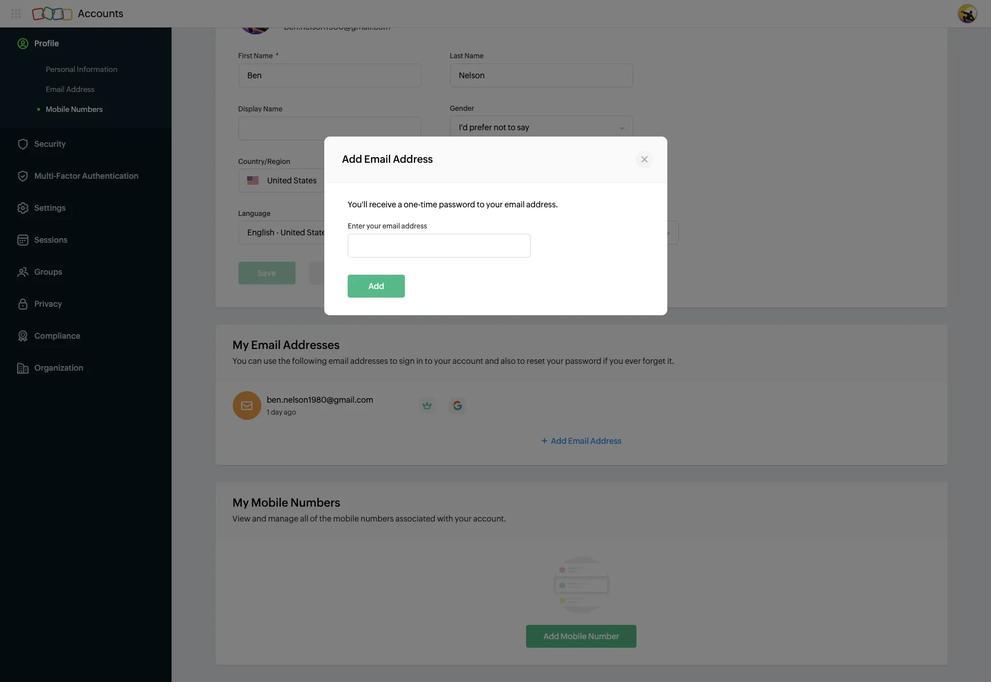 Task type: vqa. For each thing, say whether or not it's contained in the screenshot.
the top access
no



Task type: locate. For each thing, give the bounding box(es) containing it.
use
[[264, 357, 277, 366]]

your left address.
[[486, 200, 503, 209]]

email left address
[[382, 222, 400, 230]]

1 vertical spatial ben.nelson1980@gmail.com
[[267, 396, 373, 405]]

my inside my email addresses you can use the following email addresses to sign in to your account and also to reset your password if you ever forget it.
[[232, 339, 249, 352]]

and left also
[[485, 357, 499, 366]]

account
[[453, 357, 483, 366]]

1 horizontal spatial email
[[382, 222, 400, 230]]

my mobile numbers view and manage all of the mobile numbers associated with your account.
[[232, 496, 506, 524]]

my email addresses you can use the following email addresses to sign in to your account and also to reset your password if you ever forget it.
[[232, 339, 674, 366]]

2 vertical spatial mobile
[[561, 633, 587, 642]]

1 horizontal spatial and
[[485, 357, 499, 366]]

0 horizontal spatial numbers
[[71, 105, 103, 114]]

0 horizontal spatial and
[[252, 515, 266, 524]]

0 horizontal spatial mobile
[[46, 105, 69, 114]]

ben.nelson1980@gmail.com
[[284, 22, 391, 31], [267, 396, 373, 405]]

2 horizontal spatial mobile
[[561, 633, 587, 642]]

to up zone
[[477, 200, 484, 209]]

your inside my mobile numbers view and manage all of the mobile numbers associated with your account.
[[455, 515, 472, 524]]

2 horizontal spatial email
[[504, 200, 524, 209]]

email
[[364, 153, 391, 165], [251, 339, 281, 352], [568, 437, 589, 446]]

password up time
[[439, 200, 475, 209]]

0 vertical spatial password
[[439, 200, 475, 209]]

0 vertical spatial ben.nelson1980@gmail.com
[[284, 22, 391, 31]]

groups
[[34, 268, 62, 277]]

the right use
[[278, 357, 290, 366]]

ever
[[625, 357, 641, 366]]

mobile inside the add mobile number 'button'
[[561, 633, 587, 642]]

display name
[[238, 105, 282, 113]]

0 vertical spatial email
[[504, 200, 524, 209]]

my inside my mobile numbers view and manage all of the mobile numbers associated with your account.
[[232, 496, 249, 510]]

0 horizontal spatial add email address
[[342, 153, 433, 165]]

add mobile number button
[[526, 626, 636, 649]]

to right also
[[517, 357, 525, 366]]

authentication
[[82, 172, 139, 181]]

it.
[[667, 357, 674, 366]]

your
[[486, 200, 503, 209], [366, 222, 381, 230], [434, 357, 451, 366], [547, 357, 564, 366], [455, 515, 472, 524]]

add email address
[[342, 153, 433, 165], [551, 437, 622, 446]]

mobile up security at the top left of page
[[46, 105, 69, 114]]

1 vertical spatial my
[[232, 496, 249, 510]]

2 my from the top
[[232, 496, 249, 510]]

1 horizontal spatial numbers
[[290, 496, 340, 510]]

mobile up "manage"
[[251, 496, 288, 510]]

you
[[610, 357, 623, 366]]

my up you
[[232, 339, 249, 352]]

time
[[420, 200, 437, 209]]

1 vertical spatial mobile
[[251, 496, 288, 510]]

1 vertical spatial and
[[252, 515, 266, 524]]

1 vertical spatial numbers
[[290, 496, 340, 510]]

security
[[34, 140, 66, 149]]

1 vertical spatial the
[[319, 515, 331, 524]]

ago
[[284, 409, 296, 417]]

password left if
[[565, 357, 601, 366]]

your right with
[[455, 515, 472, 524]]

email right following
[[329, 357, 349, 366]]

name for first
[[254, 52, 273, 60]]

and
[[485, 357, 499, 366], [252, 515, 266, 524]]

mobile numbers
[[46, 105, 103, 114]]

mobile inside my mobile numbers view and manage all of the mobile numbers associated with your account.
[[251, 496, 288, 510]]

0 vertical spatial my
[[232, 339, 249, 352]]

zone
[[467, 210, 483, 218]]

0 horizontal spatial email
[[251, 339, 281, 352]]

add button
[[347, 275, 405, 298]]

1 horizontal spatial add email address
[[551, 437, 622, 446]]

1 vertical spatial address
[[590, 437, 622, 446]]

day
[[271, 409, 282, 417]]

1 vertical spatial email
[[251, 339, 281, 352]]

last name
[[450, 52, 484, 60]]

your right in
[[434, 357, 451, 366]]

name right last
[[465, 52, 484, 60]]

a
[[398, 200, 402, 209]]

my
[[232, 339, 249, 352], [232, 496, 249, 510]]

my for my mobile numbers
[[232, 496, 249, 510]]

the
[[278, 357, 290, 366], [319, 515, 331, 524]]

accounts
[[78, 7, 123, 19]]

receive
[[369, 200, 396, 209]]

mobile left "number"
[[561, 633, 587, 642]]

0 horizontal spatial the
[[278, 357, 290, 366]]

*
[[276, 52, 279, 60]]

reset
[[527, 357, 545, 366]]

password
[[439, 200, 475, 209], [565, 357, 601, 366]]

email left address.
[[504, 200, 524, 209]]

ben.nelson1980@gmail.com for ben.nelson1980@gmail.com
[[284, 22, 391, 31]]

mobile
[[333, 515, 359, 524]]

0 horizontal spatial email
[[329, 357, 349, 366]]

enter your email address
[[347, 222, 427, 230]]

manage
[[268, 515, 298, 524]]

forget
[[643, 357, 666, 366]]

1 horizontal spatial the
[[319, 515, 331, 524]]

your right reset
[[547, 357, 564, 366]]

0 vertical spatial the
[[278, 357, 290, 366]]

numbers
[[361, 515, 394, 524]]

email
[[504, 200, 524, 209], [382, 222, 400, 230], [329, 357, 349, 366]]

numbers
[[71, 105, 103, 114], [290, 496, 340, 510]]

my up the 'view'
[[232, 496, 249, 510]]

the right of at bottom
[[319, 515, 331, 524]]

email inside my email addresses you can use the following email addresses to sign in to your account and also to reset your password if you ever forget it.
[[329, 357, 349, 366]]

2 vertical spatial email
[[568, 437, 589, 446]]

country/region
[[238, 158, 290, 166]]

None text field
[[238, 63, 421, 88], [450, 63, 633, 88], [238, 117, 421, 141], [347, 234, 530, 258], [238, 63, 421, 88], [450, 63, 633, 88], [238, 117, 421, 141], [347, 234, 530, 258]]

first name *
[[238, 52, 279, 60]]

you'll receive a one-time password to your email address.
[[347, 200, 558, 209]]

add
[[342, 153, 362, 165], [368, 282, 384, 291], [551, 437, 567, 446], [543, 633, 559, 642]]

1 horizontal spatial email
[[364, 153, 391, 165]]

addresses
[[283, 339, 340, 352]]

2 vertical spatial email
[[329, 357, 349, 366]]

0 vertical spatial address
[[393, 153, 433, 165]]

name for display
[[263, 105, 282, 113]]

name left * at the left top of page
[[254, 52, 273, 60]]

1 horizontal spatial password
[[565, 357, 601, 366]]

organization
[[34, 364, 83, 373]]

None field
[[450, 116, 620, 139], [259, 169, 404, 192], [450, 169, 620, 192], [239, 221, 409, 244], [450, 221, 666, 244], [450, 116, 620, 139], [259, 169, 404, 192], [450, 169, 620, 192], [239, 221, 409, 244], [450, 221, 666, 244]]

also
[[501, 357, 516, 366]]

and right the 'view'
[[252, 515, 266, 524]]

in
[[416, 357, 423, 366]]

0 vertical spatial and
[[485, 357, 499, 366]]

name for last
[[465, 52, 484, 60]]

following
[[292, 357, 327, 366]]

name right display
[[263, 105, 282, 113]]

enter
[[347, 222, 365, 230]]

mobile
[[46, 105, 69, 114], [251, 496, 288, 510], [561, 633, 587, 642]]

compliance
[[34, 332, 80, 341]]

to
[[477, 200, 484, 209], [390, 357, 397, 366], [425, 357, 433, 366], [517, 357, 525, 366]]

1 horizontal spatial mobile
[[251, 496, 288, 510]]

one-
[[404, 200, 420, 209]]

1 vertical spatial password
[[565, 357, 601, 366]]

you'll
[[347, 200, 367, 209]]

address
[[393, 153, 433, 165], [590, 437, 622, 446]]

name
[[254, 52, 273, 60], [465, 52, 484, 60], [263, 105, 282, 113]]

1 my from the top
[[232, 339, 249, 352]]

mobile for add
[[561, 633, 587, 642]]

number
[[588, 633, 619, 642]]



Task type: describe. For each thing, give the bounding box(es) containing it.
privacy
[[34, 300, 62, 309]]

primary image
[[419, 397, 436, 415]]

address
[[401, 222, 427, 230]]

password inside my email addresses you can use the following email addresses to sign in to your account and also to reset your password if you ever forget it.
[[565, 357, 601, 366]]

my for my email addresses
[[232, 339, 249, 352]]

cancel
[[326, 269, 352, 278]]

0 vertical spatial email
[[364, 153, 391, 165]]

can
[[248, 357, 262, 366]]

multi-
[[34, 172, 56, 181]]

0 vertical spatial add email address
[[342, 153, 433, 165]]

email inside my email addresses you can use the following email addresses to sign in to your account and also to reset your password if you ever forget it.
[[251, 339, 281, 352]]

factor
[[56, 172, 81, 181]]

2 horizontal spatial email
[[568, 437, 589, 446]]

numbers inside my mobile numbers view and manage all of the mobile numbers associated with your account.
[[290, 496, 340, 510]]

view
[[232, 515, 251, 524]]

save button
[[238, 262, 295, 285]]

save
[[258, 269, 276, 278]]

0 horizontal spatial address
[[393, 153, 433, 165]]

your right enter
[[366, 222, 381, 230]]

0 vertical spatial mobile
[[46, 105, 69, 114]]

language
[[238, 210, 271, 218]]

ben.nelson1980@gmail.com for ben.nelson1980@gmail.com 1 day ago
[[267, 396, 373, 405]]

first
[[238, 52, 252, 60]]

and inside my mobile numbers view and manage all of the mobile numbers associated with your account.
[[252, 515, 266, 524]]

the inside my mobile numbers view and manage all of the mobile numbers associated with your account.
[[319, 515, 331, 524]]

address.
[[526, 200, 558, 209]]

with
[[437, 515, 453, 524]]

1
[[267, 409, 270, 417]]

all
[[300, 515, 308, 524]]

add mobile number
[[543, 633, 619, 642]]

and inside my email addresses you can use the following email addresses to sign in to your account and also to reset your password if you ever forget it.
[[485, 357, 499, 366]]

settings
[[34, 204, 66, 213]]

0 horizontal spatial password
[[439, 200, 475, 209]]

add inside 'button'
[[543, 633, 559, 642]]

email for addresses
[[329, 357, 349, 366]]

display
[[238, 105, 262, 113]]

addresses
[[350, 357, 388, 366]]

associated
[[395, 515, 435, 524]]

profile
[[34, 39, 59, 48]]

sign
[[399, 357, 415, 366]]

add inside button
[[368, 282, 384, 291]]

multi-factor authentication
[[34, 172, 139, 181]]

0 vertical spatial numbers
[[71, 105, 103, 114]]

cancel button
[[309, 262, 370, 285]]

account.
[[473, 515, 506, 524]]

last
[[450, 52, 463, 60]]

1 vertical spatial add email address
[[551, 437, 622, 446]]

the inside my email addresses you can use the following email addresses to sign in to your account and also to reset your password if you ever forget it.
[[278, 357, 290, 366]]

to left sign on the bottom left of page
[[390, 357, 397, 366]]

1 horizontal spatial address
[[590, 437, 622, 446]]

1 vertical spatial email
[[382, 222, 400, 230]]

of
[[310, 515, 318, 524]]

mobile for my
[[251, 496, 288, 510]]

you
[[232, 357, 247, 366]]

ben.nelson1980@gmail.com 1 day ago
[[267, 396, 373, 417]]

if
[[603, 357, 608, 366]]

to right in
[[425, 357, 433, 366]]

email for a
[[504, 200, 524, 209]]

gender
[[450, 105, 474, 113]]

time zone
[[450, 210, 483, 218]]

sessions
[[34, 236, 68, 245]]

time
[[450, 210, 466, 218]]



